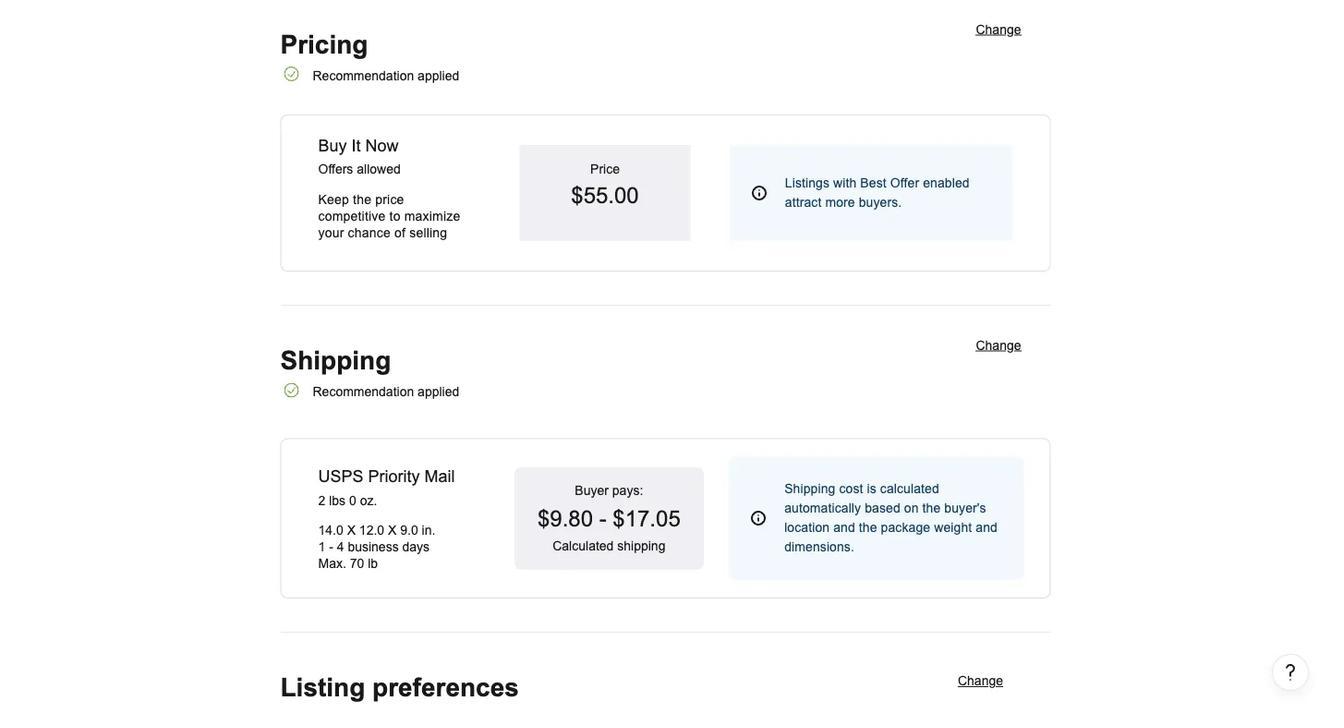 Task type: describe. For each thing, give the bounding box(es) containing it.
weight
[[934, 521, 972, 535]]

dimensions.
[[785, 540, 855, 555]]

1 recommendation from the top
[[313, 68, 414, 83]]

1
[[318, 540, 326, 555]]

days
[[402, 540, 430, 555]]

calculated
[[553, 539, 614, 553]]

9.0
[[400, 524, 418, 538]]

price $55.00
[[571, 162, 639, 208]]

more
[[826, 196, 855, 210]]

usps priority mail 2 lbs 0 oz.
[[318, 467, 455, 508]]

1 applied from the top
[[418, 68, 459, 83]]

mail
[[425, 467, 455, 486]]

0
[[349, 494, 356, 508]]

0 vertical spatial change button
[[976, 22, 1021, 41]]

maximize
[[404, 209, 461, 224]]

$55.00
[[571, 184, 639, 208]]

best
[[861, 176, 887, 190]]

14.0 x 12.0 x 9.0 in. 1 - 4 business days max. 70 lb
[[318, 524, 436, 571]]

listings with best offer enabled attract more buyers.
[[785, 176, 970, 210]]

2 applied from the top
[[418, 385, 459, 399]]

buyers.
[[859, 196, 902, 210]]

change button for listing preferences
[[940, 665, 1021, 702]]

enabled
[[923, 176, 970, 190]]

listing preferences
[[280, 673, 519, 702]]

allowed
[[357, 162, 401, 177]]

in.
[[422, 524, 436, 538]]

now
[[365, 136, 399, 155]]

business
[[348, 540, 399, 555]]

change for change button associated with shipping
[[976, 338, 1021, 353]]

listing
[[280, 673, 365, 702]]

$9.80
[[538, 506, 593, 531]]

70
[[350, 557, 364, 571]]

lb
[[368, 557, 378, 571]]

is
[[867, 482, 877, 496]]

buy
[[318, 136, 347, 155]]

2 x from the left
[[388, 524, 397, 538]]

1 recommendation applied from the top
[[313, 68, 459, 83]]

shipping cost is calculated automatically based on the buyer's location and the package weight and dimensions.
[[785, 482, 998, 555]]

usps
[[318, 467, 364, 486]]

pays:
[[612, 484, 643, 498]]

price
[[590, 162, 620, 176]]

buy it now offers allowed
[[318, 136, 401, 177]]

offer
[[891, 176, 920, 190]]

listings
[[785, 176, 830, 190]]

change for the top change button
[[976, 22, 1021, 36]]



Task type: locate. For each thing, give the bounding box(es) containing it.
$17.05
[[613, 506, 681, 531]]

cost
[[839, 482, 863, 496]]

recommendation up usps at the left of the page
[[313, 385, 414, 399]]

1 vertical spatial recommendation
[[313, 385, 414, 399]]

2 vertical spatial change button
[[940, 665, 1021, 702]]

calculated
[[880, 482, 940, 496]]

the right on
[[923, 501, 941, 516]]

based
[[865, 501, 901, 516]]

buyer's
[[945, 501, 987, 516]]

-
[[599, 506, 607, 531], [329, 540, 333, 555]]

2 horizontal spatial the
[[923, 501, 941, 516]]

x
[[347, 524, 356, 538], [388, 524, 397, 538]]

- down buyer
[[599, 506, 607, 531]]

change button
[[976, 22, 1021, 41], [976, 338, 1021, 358], [940, 665, 1021, 702]]

package
[[881, 521, 931, 535]]

shipping
[[280, 346, 391, 375], [785, 482, 836, 496]]

0 vertical spatial applied
[[418, 68, 459, 83]]

recommendation applied up priority
[[313, 385, 459, 399]]

and down buyer's
[[976, 521, 998, 535]]

1 horizontal spatial -
[[599, 506, 607, 531]]

2 vertical spatial the
[[859, 521, 877, 535]]

0 vertical spatial -
[[599, 506, 607, 531]]

0 vertical spatial the
[[353, 193, 372, 207]]

0 horizontal spatial -
[[329, 540, 333, 555]]

0 horizontal spatial the
[[353, 193, 372, 207]]

of
[[395, 226, 406, 240]]

1 vertical spatial change button
[[976, 338, 1021, 358]]

0 vertical spatial change
[[976, 22, 1021, 36]]

0 horizontal spatial and
[[834, 521, 855, 535]]

4
[[337, 540, 344, 555]]

competitive
[[318, 209, 386, 224]]

attract
[[785, 196, 822, 210]]

1 vertical spatial the
[[923, 501, 941, 516]]

max.
[[318, 557, 346, 571]]

buyer
[[575, 484, 609, 498]]

location
[[785, 521, 830, 535]]

with
[[834, 176, 857, 190]]

1 horizontal spatial the
[[859, 521, 877, 535]]

price
[[375, 193, 404, 207]]

0 vertical spatial recommendation
[[313, 68, 414, 83]]

on
[[904, 501, 919, 516]]

priority
[[368, 467, 420, 486]]

change
[[976, 22, 1021, 36], [976, 338, 1021, 353], [958, 674, 1003, 688]]

buyer pays: $9.80 - $17.05 calculated shipping
[[538, 484, 681, 553]]

14.0
[[318, 524, 343, 538]]

2 and from the left
[[976, 521, 998, 535]]

and
[[834, 521, 855, 535], [976, 521, 998, 535]]

selling
[[410, 226, 448, 240]]

1 horizontal spatial shipping
[[785, 482, 836, 496]]

automatically
[[785, 501, 861, 516]]

the inside keep the price competitive to maximize your chance of selling
[[353, 193, 372, 207]]

pricing
[[280, 30, 368, 59]]

lbs
[[329, 494, 346, 508]]

- left 4
[[329, 540, 333, 555]]

1 and from the left
[[834, 521, 855, 535]]

keep
[[318, 193, 349, 207]]

the up competitive
[[353, 193, 372, 207]]

keep the price competitive to maximize your chance of selling
[[318, 193, 461, 240]]

0 horizontal spatial x
[[347, 524, 356, 538]]

12.0
[[359, 524, 384, 538]]

to
[[390, 209, 401, 224]]

1 vertical spatial shipping
[[785, 482, 836, 496]]

change inside button
[[958, 674, 1003, 688]]

your
[[318, 226, 344, 240]]

2 vertical spatial change
[[958, 674, 1003, 688]]

2 recommendation applied from the top
[[313, 385, 459, 399]]

shipping for shipping cost is calculated automatically based on the buyer's location and the package weight and dimensions.
[[785, 482, 836, 496]]

shipping inside shipping cost is calculated automatically based on the buyer's location and the package weight and dimensions.
[[785, 482, 836, 496]]

help, opens dialogs image
[[1282, 663, 1300, 682]]

the down based
[[859, 521, 877, 535]]

chance
[[348, 226, 391, 240]]

recommendation down 'pricing'
[[313, 68, 414, 83]]

and down automatically
[[834, 521, 855, 535]]

it
[[352, 136, 361, 155]]

x left 9.0
[[388, 524, 397, 538]]

recommendation applied
[[313, 68, 459, 83], [313, 385, 459, 399]]

offers
[[318, 162, 353, 177]]

oz.
[[360, 494, 377, 508]]

shipping for shipping
[[280, 346, 391, 375]]

shipping
[[617, 539, 666, 553]]

1 vertical spatial applied
[[418, 385, 459, 399]]

x right 14.0 on the bottom left
[[347, 524, 356, 538]]

1 vertical spatial change
[[976, 338, 1021, 353]]

1 horizontal spatial x
[[388, 524, 397, 538]]

2 recommendation from the top
[[313, 385, 414, 399]]

preferences
[[372, 673, 519, 702]]

1 horizontal spatial and
[[976, 521, 998, 535]]

- inside 14.0 x 12.0 x 9.0 in. 1 - 4 business days max. 70 lb
[[329, 540, 333, 555]]

change button for shipping
[[976, 338, 1021, 358]]

- inside 'buyer pays: $9.80 - $17.05 calculated shipping'
[[599, 506, 607, 531]]

1 vertical spatial recommendation applied
[[313, 385, 459, 399]]

1 x from the left
[[347, 524, 356, 538]]

recommendation applied down 'pricing'
[[313, 68, 459, 83]]

0 horizontal spatial shipping
[[280, 346, 391, 375]]

0 vertical spatial shipping
[[280, 346, 391, 375]]

the
[[353, 193, 372, 207], [923, 501, 941, 516], [859, 521, 877, 535]]

1 vertical spatial -
[[329, 540, 333, 555]]

recommendation
[[313, 68, 414, 83], [313, 385, 414, 399]]

0 vertical spatial recommendation applied
[[313, 68, 459, 83]]

2
[[318, 494, 326, 508]]

applied
[[418, 68, 459, 83], [418, 385, 459, 399]]



Task type: vqa. For each thing, say whether or not it's contained in the screenshot.
Change
yes



